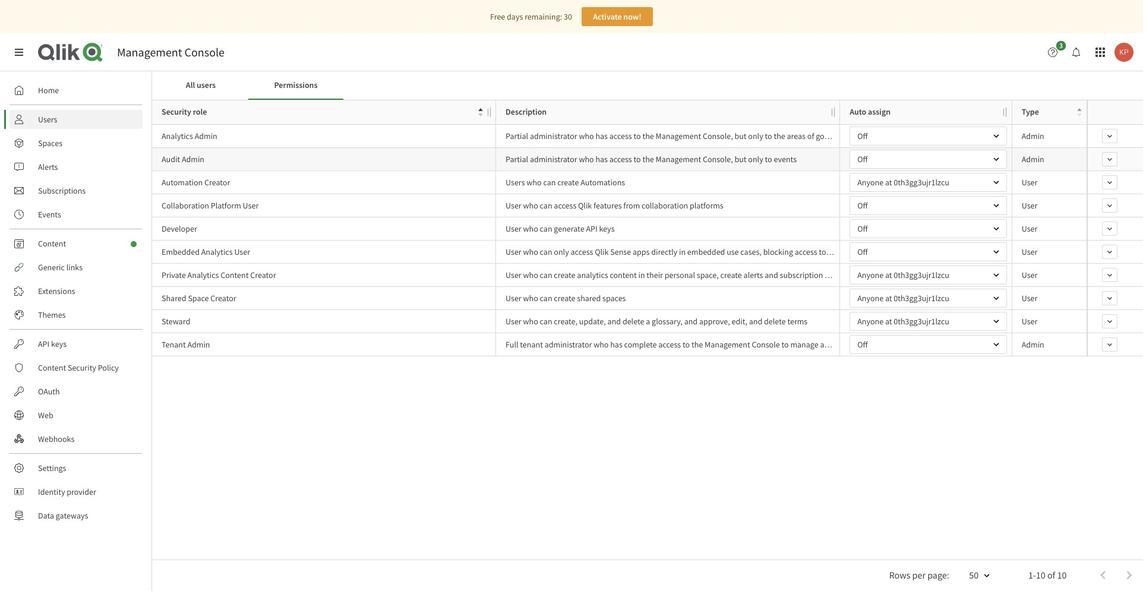 Task type: describe. For each thing, give the bounding box(es) containing it.
themes
[[38, 310, 66, 320]]

full tenant administrator who has complete access to the management console to manage and administer the tenant element
[[506, 339, 910, 351]]

administrator for partial administrator who has access to the management console, but only to the areas of governance and content
[[530, 131, 577, 141]]

off field for user who can only access qlik sense apps directly in embedded use cases, blocking access to the hub and other interfaces.
[[850, 242, 1007, 261]]

anyone at 0th3gg3ujr1lzcu field for users who can create automations
[[850, 173, 1007, 192]]

free
[[490, 11, 505, 22]]

blocking
[[763, 247, 793, 257]]

tab list containing all users
[[153, 71, 1142, 100]]

security inside button
[[162, 107, 191, 117]]

analytics admin
[[162, 131, 217, 141]]

embedded analytics user
[[162, 247, 250, 257]]

gateways
[[56, 510, 88, 521]]

administrator for partial administrator who has access to the management console, but only to events
[[530, 154, 577, 165]]

navigation pane element
[[0, 76, 152, 530]]

terms
[[788, 316, 808, 327]]

all users button
[[153, 71, 248, 100]]

private
[[162, 270, 186, 280]]

1 vertical spatial of
[[1047, 569, 1055, 581]]

events
[[38, 209, 61, 220]]

tenant admin
[[162, 339, 210, 350]]

at for users who can create automations
[[885, 177, 892, 188]]

security role
[[162, 107, 207, 117]]

to left the hub
[[819, 247, 826, 257]]

spaces link
[[10, 134, 143, 153]]

the up partial administrator who has access to the management console, but only to events
[[643, 131, 654, 141]]

partial administrator who has access to the management console, but only to events
[[506, 154, 797, 165]]

hub
[[841, 247, 855, 257]]

api keys link
[[10, 335, 143, 354]]

anyone at 0th3gg3ujr1lzcu field for user who can create analytics content in their personal space, create alerts and subscription reports
[[850, 266, 1007, 285]]

anyone at 0th3gg3ujr1lzcu for user who can create shared spaces
[[857, 293, 949, 304]]

who for qlik
[[523, 200, 538, 211]]

data gateways
[[38, 510, 88, 521]]

anyone at 0th3gg3ujr1lzcu for user who can create, update, and delete a glossary, and approve, edit, and delete terms
[[857, 316, 949, 327]]

full
[[506, 339, 518, 350]]

audit admin
[[162, 154, 204, 165]]

kendall parks image
[[1115, 43, 1134, 62]]

2 tenant from the left
[[887, 339, 910, 350]]

features
[[594, 200, 622, 211]]

identity provider link
[[10, 482, 143, 501]]

close sidebar menu image
[[14, 48, 24, 57]]

but for events
[[735, 154, 747, 165]]

administer
[[835, 339, 873, 350]]

off field for partial administrator who has access to the management console, but only to the areas of governance and content
[[850, 127, 1007, 146]]

who for update,
[[523, 316, 538, 327]]

home
[[38, 85, 59, 96]]

user who can only access qlik sense apps directly in embedded use cases, blocking access to the hub and other interfaces. element
[[506, 246, 928, 258]]

at for user who can create shared spaces
[[885, 293, 892, 304]]

user who can generate api keys
[[506, 223, 615, 234]]

apps
[[633, 247, 650, 257]]

access up analytics
[[571, 247, 593, 257]]

and right the manage
[[820, 339, 834, 350]]

1 vertical spatial content
[[610, 270, 637, 280]]

off field for user who can generate api keys
[[850, 219, 1007, 238]]

content for content security policy
[[38, 362, 66, 373]]

the right administer
[[874, 339, 886, 350]]

rows
[[889, 569, 911, 581]]

shared
[[577, 293, 601, 304]]

generic
[[38, 262, 65, 273]]

api inside navigation pane element
[[38, 339, 49, 349]]

who for analytics
[[523, 270, 538, 280]]

private analytics content creator
[[162, 270, 276, 280]]

off for user who can generate api keys
[[857, 223, 868, 234]]

only for the
[[748, 131, 763, 141]]

partial administrator who has access to the management console, but only to the areas of governance and content element
[[506, 130, 900, 142]]

webhooks
[[38, 434, 74, 444]]

2 vertical spatial only
[[554, 247, 569, 257]]

collaboration platform user
[[162, 200, 259, 211]]

30
[[564, 11, 572, 22]]

0 vertical spatial qlik
[[578, 200, 592, 211]]

users for users who can create automations
[[506, 177, 525, 188]]

permissions
[[274, 80, 318, 90]]

settings
[[38, 463, 66, 474]]

tenant
[[162, 339, 186, 350]]

0 vertical spatial console
[[185, 45, 225, 59]]

to left areas
[[765, 131, 772, 141]]

partial for partial administrator who has access to the management console, but only to the areas of governance and content
[[506, 131, 528, 141]]

and right the hub
[[856, 247, 870, 257]]

alerts
[[744, 270, 763, 280]]

to left the manage
[[782, 339, 789, 350]]

create left alerts
[[720, 270, 742, 280]]

access down users who can create automations
[[554, 200, 576, 211]]

web link
[[10, 406, 143, 425]]

provider
[[67, 487, 96, 497]]

and left "approve,"
[[684, 316, 698, 327]]

days
[[507, 11, 523, 22]]

can for access
[[540, 247, 552, 257]]

generic links
[[38, 262, 83, 273]]

their
[[647, 270, 663, 280]]

spaces
[[38, 138, 62, 149]]

0 vertical spatial in
[[679, 247, 686, 257]]

1 vertical spatial creator
[[250, 270, 276, 280]]

type button
[[1022, 104, 1082, 120]]

from
[[623, 200, 640, 211]]

who for automations
[[527, 177, 542, 188]]

3
[[1059, 41, 1063, 50]]

anyone for user who can create shared spaces
[[857, 293, 884, 304]]

access inside full tenant administrator who has complete access to the management console to manage and administer the tenant element
[[658, 339, 681, 350]]

2 vertical spatial creator
[[211, 293, 236, 304]]

to down the user who can create, update, and delete a glossary, and approve, edit, and delete terms
[[683, 339, 690, 350]]

access up the automations
[[609, 154, 632, 165]]

sense
[[610, 247, 631, 257]]

user who can create analytics content in their personal space, create alerts and subscription reports
[[506, 270, 850, 280]]

new connector image
[[131, 241, 137, 247]]

console, for the
[[703, 131, 733, 141]]

at for user who can create analytics content in their personal space, create alerts and subscription reports
[[885, 270, 892, 280]]

type
[[1022, 107, 1039, 117]]

personal
[[665, 270, 695, 280]]

access up subscription
[[795, 247, 817, 257]]

edit,
[[732, 316, 747, 327]]

web
[[38, 410, 53, 421]]

links
[[66, 262, 83, 273]]

spaces
[[603, 293, 626, 304]]

has for partial administrator who has access to the management console, but only to events
[[596, 154, 608, 165]]

generate
[[554, 223, 584, 234]]

1 10 from the left
[[1036, 569, 1046, 581]]

users link
[[10, 110, 143, 129]]

create for shared
[[554, 293, 575, 304]]

who for shared
[[523, 293, 538, 304]]

steward
[[162, 316, 190, 327]]

content security policy link
[[10, 358, 143, 377]]

and right alerts
[[765, 270, 778, 280]]

a
[[646, 316, 650, 327]]

0 vertical spatial content
[[873, 131, 900, 141]]

and down auto assign
[[858, 131, 871, 141]]

settings link
[[10, 459, 143, 478]]

off for full tenant administrator who has complete access to the management console to manage and administer the tenant
[[857, 339, 868, 350]]

data gateways link
[[10, 506, 143, 525]]

create for automations
[[557, 177, 579, 188]]

activate
[[593, 11, 622, 22]]

off for user who can only access qlik sense apps directly in embedded use cases, blocking access to the hub and other interfaces.
[[857, 247, 868, 257]]

update,
[[579, 316, 606, 327]]

alerts link
[[10, 157, 143, 176]]

1 vertical spatial content
[[221, 270, 249, 280]]

user who can create, update, and delete a glossary, and approve, edit, and delete terms
[[506, 316, 808, 327]]

has for partial administrator who has access to the management console, but only to the areas of governance and content
[[596, 131, 608, 141]]

identity provider
[[38, 487, 96, 497]]

to up partial administrator who has access to the management console, but only to events
[[634, 131, 641, 141]]

anyone at 0th3gg3ujr1lzcu for users who can create automations
[[857, 177, 949, 188]]

now!
[[623, 11, 642, 22]]

the left the hub
[[828, 247, 839, 257]]

full tenant administrator who has complete access to the management console to manage and administer the tenant
[[506, 339, 910, 350]]

create,
[[554, 316, 578, 327]]

anyone for user who can create analytics content in their personal space, create alerts and subscription reports
[[857, 270, 884, 280]]

manage
[[790, 339, 819, 350]]

content security policy
[[38, 362, 119, 373]]

subscription
[[780, 270, 823, 280]]

extensions link
[[10, 282, 143, 301]]

2 vertical spatial administrator
[[545, 339, 592, 350]]

0th3gg3ujr1lzcu for user who can create analytics content in their personal space, create alerts and subscription reports
[[894, 270, 949, 280]]

free days remaining: 30
[[490, 11, 572, 22]]



Task type: locate. For each thing, give the bounding box(es) containing it.
management console element
[[117, 45, 225, 59]]

1 but from the top
[[735, 131, 747, 141]]

2 but from the top
[[735, 154, 747, 165]]

2 at from the top
[[885, 270, 892, 280]]

embedded
[[162, 247, 200, 257]]

auto
[[850, 107, 866, 117]]

50
[[969, 569, 979, 581]]

automation creator
[[162, 177, 230, 188]]

1 horizontal spatial tenant
[[887, 339, 910, 350]]

1 partial from the top
[[506, 131, 528, 141]]

anyone for user who can create, update, and delete a glossary, and approve, edit, and delete terms
[[857, 316, 884, 327]]

0 horizontal spatial of
[[807, 131, 814, 141]]

4 off field from the top
[[850, 219, 1007, 238]]

security up oauth link
[[68, 362, 96, 373]]

tenant right administer
[[887, 339, 910, 350]]

0 vertical spatial but
[[735, 131, 747, 141]]

user who can only access qlik sense apps directly in embedded use cases, blocking access to the hub and other interfaces.
[[506, 247, 928, 257]]

console, for events
[[703, 154, 733, 165]]

directly
[[651, 247, 677, 257]]

the left areas
[[774, 131, 785, 141]]

1 horizontal spatial security
[[162, 107, 191, 117]]

0 vertical spatial api
[[586, 223, 598, 234]]

role
[[193, 107, 207, 117]]

1 horizontal spatial of
[[1047, 569, 1055, 581]]

to left events
[[765, 154, 772, 165]]

users for users
[[38, 114, 57, 125]]

extensions
[[38, 286, 75, 296]]

1 vertical spatial keys
[[51, 339, 67, 349]]

who for access
[[523, 247, 538, 257]]

1 anyone from the top
[[857, 177, 884, 188]]

qlik left sense
[[595, 247, 609, 257]]

activate now!
[[593, 11, 642, 22]]

create up create,
[[554, 293, 575, 304]]

delete left terms
[[764, 316, 786, 327]]

0 horizontal spatial users
[[38, 114, 57, 125]]

4 anyone at 0th3gg3ujr1lzcu field from the top
[[850, 312, 1007, 331]]

activate now! link
[[582, 7, 653, 26]]

security inside navigation pane element
[[68, 362, 96, 373]]

tenant right the full
[[520, 339, 543, 350]]

users
[[38, 114, 57, 125], [506, 177, 525, 188]]

5 off field from the top
[[850, 242, 1007, 261]]

0th3gg3ujr1lzcu for user who can create shared spaces
[[894, 293, 949, 304]]

2 anyone at 0th3gg3ujr1lzcu field from the top
[[850, 266, 1007, 285]]

off
[[857, 131, 868, 141], [857, 154, 868, 165], [857, 200, 868, 211], [857, 223, 868, 234], [857, 247, 868, 257], [857, 339, 868, 350]]

access inside partial administrator who has access to the management console, but only to the areas of governance and content element
[[609, 131, 632, 141]]

2 anyone from the top
[[857, 270, 884, 280]]

shared space creator
[[162, 293, 236, 304]]

1 vertical spatial only
[[748, 154, 763, 165]]

anyone
[[857, 177, 884, 188], [857, 270, 884, 280], [857, 293, 884, 304], [857, 316, 884, 327]]

2 off field from the top
[[850, 150, 1007, 169]]

3 anyone at 0th3gg3ujr1lzcu field from the top
[[850, 289, 1007, 308]]

1 off from the top
[[857, 131, 868, 141]]

1 anyone at 0th3gg3ujr1lzcu field from the top
[[850, 173, 1007, 192]]

partial inside partial administrator who has access to the management console, but only to the areas of governance and content element
[[506, 131, 528, 141]]

and right edit,
[[749, 316, 762, 327]]

2 10 from the left
[[1057, 569, 1067, 581]]

analytics for embedded
[[201, 247, 233, 257]]

3 at from the top
[[885, 293, 892, 304]]

of right 1-
[[1047, 569, 1055, 581]]

content down assign
[[873, 131, 900, 141]]

1 horizontal spatial keys
[[599, 223, 615, 234]]

keys inside navigation pane element
[[51, 339, 67, 349]]

user
[[1022, 177, 1038, 188], [243, 200, 259, 211], [506, 200, 522, 211], [1022, 200, 1038, 211], [506, 223, 522, 234], [1022, 223, 1038, 234], [234, 247, 250, 257], [506, 247, 522, 257], [1022, 247, 1038, 257], [506, 270, 522, 280], [1022, 270, 1038, 280], [506, 293, 522, 304], [1022, 293, 1038, 304], [506, 316, 522, 327], [1022, 316, 1038, 327]]

api down themes
[[38, 339, 49, 349]]

0 vertical spatial content
[[38, 238, 66, 249]]

3 off from the top
[[857, 200, 868, 211]]

has
[[596, 131, 608, 141], [596, 154, 608, 165], [610, 339, 623, 350]]

4 anyone from the top
[[857, 316, 884, 327]]

1 vertical spatial has
[[596, 154, 608, 165]]

partial administrator who has access to the management console, but only to the areas of governance and content
[[506, 131, 900, 141]]

1 vertical spatial api
[[38, 339, 49, 349]]

0 vertical spatial only
[[748, 131, 763, 141]]

0 horizontal spatial content
[[610, 270, 637, 280]]

1 tenant from the left
[[520, 339, 543, 350]]

content down the embedded analytics user
[[221, 270, 249, 280]]

anyone at 0th3gg3ujr1lzcu field for user who can create shared spaces
[[850, 289, 1007, 308]]

1 delete from the left
[[623, 316, 644, 327]]

2 vertical spatial content
[[38, 362, 66, 373]]

3 anyone at 0th3gg3ujr1lzcu from the top
[[857, 293, 949, 304]]

access down glossary,
[[658, 339, 681, 350]]

to up from
[[634, 154, 641, 165]]

1 off field from the top
[[850, 127, 1007, 146]]

but for the
[[735, 131, 747, 141]]

content inside content security policy link
[[38, 362, 66, 373]]

subscriptions link
[[10, 181, 143, 200]]

to
[[634, 131, 641, 141], [765, 131, 772, 141], [634, 154, 641, 165], [765, 154, 772, 165], [819, 247, 826, 257], [683, 339, 690, 350], [782, 339, 789, 350]]

2 delete from the left
[[764, 316, 786, 327]]

policy
[[98, 362, 119, 373]]

0 horizontal spatial tenant
[[520, 339, 543, 350]]

3 button
[[1043, 41, 1069, 62]]

other
[[871, 247, 890, 257]]

at for user who can create, update, and delete a glossary, and approve, edit, and delete terms
[[885, 316, 892, 327]]

create left the automations
[[557, 177, 579, 188]]

0th3gg3ujr1lzcu for user who can create, update, and delete a glossary, and approve, edit, and delete terms
[[894, 316, 949, 327]]

0th3gg3ujr1lzcu for users who can create automations
[[894, 177, 949, 188]]

qlik left 'features'
[[578, 200, 592, 211]]

tenant
[[520, 339, 543, 350], [887, 339, 910, 350]]

0 horizontal spatial api
[[38, 339, 49, 349]]

1 console, from the top
[[703, 131, 733, 141]]

create
[[557, 177, 579, 188], [554, 270, 575, 280], [720, 270, 742, 280], [554, 293, 575, 304]]

0 vertical spatial analytics
[[162, 131, 193, 141]]

off field for full tenant administrator who has complete access to the management console to manage and administer the tenant
[[850, 335, 1007, 354]]

webhooks link
[[10, 430, 143, 449]]

all
[[186, 80, 195, 90]]

0 vertical spatial users
[[38, 114, 57, 125]]

developer
[[162, 223, 197, 234]]

analytics for private
[[188, 270, 219, 280]]

only down user who can generate api keys
[[554, 247, 569, 257]]

only left areas
[[748, 131, 763, 141]]

delete left a
[[623, 316, 644, 327]]

1 horizontal spatial content
[[873, 131, 900, 141]]

0 horizontal spatial 10
[[1036, 569, 1046, 581]]

analytics up private analytics content creator
[[201, 247, 233, 257]]

api right generate
[[586, 223, 598, 234]]

and right update,
[[608, 316, 621, 327]]

0 horizontal spatial keys
[[51, 339, 67, 349]]

0 vertical spatial of
[[807, 131, 814, 141]]

page:
[[928, 569, 949, 581]]

1 horizontal spatial qlik
[[595, 247, 609, 257]]

3 0th3gg3ujr1lzcu from the top
[[894, 293, 949, 304]]

can for update,
[[540, 316, 552, 327]]

approve,
[[699, 316, 730, 327]]

alerts
[[38, 162, 58, 172]]

home link
[[10, 81, 143, 100]]

only left events
[[748, 154, 763, 165]]

0 vertical spatial keys
[[599, 223, 615, 234]]

analytics down the embedded analytics user
[[188, 270, 219, 280]]

0th3gg3ujr1lzcu
[[894, 177, 949, 188], [894, 270, 949, 280], [894, 293, 949, 304], [894, 316, 949, 327]]

1 horizontal spatial users
[[506, 177, 525, 188]]

1 0th3gg3ujr1lzcu from the top
[[894, 177, 949, 188]]

space
[[188, 293, 209, 304]]

tab list
[[153, 71, 1142, 100]]

console,
[[703, 131, 733, 141], [703, 154, 733, 165]]

rows per page:
[[889, 569, 949, 581]]

1 vertical spatial qlik
[[595, 247, 609, 257]]

partial
[[506, 131, 528, 141], [506, 154, 528, 165]]

4 0th3gg3ujr1lzcu from the top
[[894, 316, 949, 327]]

6 off field from the top
[[850, 335, 1007, 354]]

but left areas
[[735, 131, 747, 141]]

0 vertical spatial partial
[[506, 131, 528, 141]]

analytics
[[162, 131, 193, 141], [201, 247, 233, 257], [188, 270, 219, 280]]

0 vertical spatial creator
[[204, 177, 230, 188]]

generic links link
[[10, 258, 143, 277]]

administrator down create,
[[545, 339, 592, 350]]

content up the generic
[[38, 238, 66, 249]]

governance
[[816, 131, 856, 141]]

1 vertical spatial but
[[735, 154, 747, 165]]

anyone for users who can create automations
[[857, 177, 884, 188]]

the up collaboration
[[643, 154, 654, 165]]

in right "directly"
[[679, 247, 686, 257]]

2 partial from the top
[[506, 154, 528, 165]]

1 anyone at 0th3gg3ujr1lzcu from the top
[[857, 177, 949, 188]]

analytics up audit admin
[[162, 131, 193, 141]]

0 vertical spatial administrator
[[530, 131, 577, 141]]

console left the manage
[[752, 339, 780, 350]]

collaboration
[[162, 200, 209, 211]]

0 horizontal spatial delete
[[623, 316, 644, 327]]

2 0th3gg3ujr1lzcu from the top
[[894, 270, 949, 280]]

0 vertical spatial security
[[162, 107, 191, 117]]

in
[[679, 247, 686, 257], [638, 270, 645, 280]]

1 horizontal spatial api
[[586, 223, 598, 234]]

4 off from the top
[[857, 223, 868, 234]]

can for qlik
[[540, 200, 552, 211]]

security left role
[[162, 107, 191, 117]]

collaboration
[[642, 200, 688, 211]]

0 horizontal spatial security
[[68, 362, 96, 373]]

4 at from the top
[[885, 316, 892, 327]]

console up users
[[185, 45, 225, 59]]

analytics
[[577, 270, 608, 280]]

administrator up users who can create automations
[[530, 154, 577, 165]]

content inside content link
[[38, 238, 66, 249]]

user who can create analytics content in their personal space, create alerts and subscription reports element
[[506, 269, 850, 281]]

of
[[807, 131, 814, 141], [1047, 569, 1055, 581]]

3 anyone from the top
[[857, 293, 884, 304]]

1 horizontal spatial in
[[679, 247, 686, 257]]

Off field
[[850, 127, 1007, 146], [850, 150, 1007, 169], [850, 196, 1007, 215], [850, 219, 1007, 238], [850, 242, 1007, 261], [850, 335, 1007, 354]]

user who can create shared spaces
[[506, 293, 626, 304]]

in left their
[[638, 270, 645, 280]]

3 off field from the top
[[850, 196, 1007, 215]]

2 vertical spatial has
[[610, 339, 623, 350]]

off for partial administrator who has access to the management console, but only to the areas of governance and content
[[857, 131, 868, 141]]

6 off from the top
[[857, 339, 868, 350]]

5 off from the top
[[857, 247, 868, 257]]

remaining:
[[525, 11, 562, 22]]

users inside navigation pane element
[[38, 114, 57, 125]]

1 horizontal spatial console
[[752, 339, 780, 350]]

users
[[197, 80, 216, 90]]

1 at from the top
[[885, 177, 892, 188]]

off for user who can access qlik features from collaboration platforms
[[857, 200, 868, 211]]

assign
[[868, 107, 891, 117]]

who for api
[[523, 223, 538, 234]]

create up user who can create shared spaces
[[554, 270, 575, 280]]

1 vertical spatial security
[[68, 362, 96, 373]]

oauth link
[[10, 382, 143, 401]]

complete
[[624, 339, 657, 350]]

users who can create automations
[[506, 177, 625, 188]]

1 vertical spatial console
[[752, 339, 780, 350]]

2 anyone at 0th3gg3ujr1lzcu from the top
[[857, 270, 949, 280]]

of right areas
[[807, 131, 814, 141]]

4 anyone at 0th3gg3ujr1lzcu from the top
[[857, 316, 949, 327]]

0 horizontal spatial qlik
[[578, 200, 592, 211]]

partial for partial administrator who has access to the management console, but only to events
[[506, 154, 528, 165]]

2 vertical spatial analytics
[[188, 270, 219, 280]]

1 horizontal spatial 10
[[1057, 569, 1067, 581]]

but down partial administrator who has access to the management console, but only to the areas of governance and content
[[735, 154, 747, 165]]

keys up content security policy link
[[51, 339, 67, 349]]

1 horizontal spatial delete
[[764, 316, 786, 327]]

keys down 'features'
[[599, 223, 615, 234]]

content down sense
[[610, 270, 637, 280]]

create for analytics
[[554, 270, 575, 280]]

events
[[774, 154, 797, 165]]

can for analytics
[[540, 270, 552, 280]]

content down the api keys
[[38, 362, 66, 373]]

0 horizontal spatial in
[[638, 270, 645, 280]]

identity
[[38, 487, 65, 497]]

themes link
[[10, 305, 143, 324]]

1-10 of 10
[[1028, 569, 1067, 581]]

anyone at 0th3gg3ujr1lzcu field for user who can create, update, and delete a glossary, and approve, edit, and delete terms
[[850, 312, 1007, 331]]

at
[[885, 177, 892, 188], [885, 270, 892, 280], [885, 293, 892, 304], [885, 316, 892, 327]]

content for content
[[38, 238, 66, 249]]

management console
[[117, 45, 225, 59]]

areas
[[787, 131, 806, 141]]

console
[[185, 45, 225, 59], [752, 339, 780, 350]]

administrator down description on the top left
[[530, 131, 577, 141]]

off field for user who can access qlik features from collaboration platforms
[[850, 196, 1007, 215]]

1 vertical spatial console,
[[703, 154, 733, 165]]

security role button
[[162, 104, 483, 120]]

0 vertical spatial has
[[596, 131, 608, 141]]

the down "approve,"
[[692, 339, 703, 350]]

interfaces.
[[892, 247, 928, 257]]

data
[[38, 510, 54, 521]]

anyone at 0th3gg3ujr1lzcu for user who can create analytics content in their personal space, create alerts and subscription reports
[[857, 270, 949, 280]]

administrator
[[530, 131, 577, 141], [530, 154, 577, 165], [545, 339, 592, 350]]

subscriptions
[[38, 185, 86, 196]]

can for automations
[[543, 177, 556, 188]]

only for events
[[748, 154, 763, 165]]

automations
[[581, 177, 625, 188]]

can for shared
[[540, 293, 552, 304]]

1 vertical spatial users
[[506, 177, 525, 188]]

2 console, from the top
[[703, 154, 733, 165]]

can for api
[[540, 223, 552, 234]]

Anyone at 0th3gg3ujr1lzcu field
[[850, 173, 1007, 192], [850, 266, 1007, 285], [850, 289, 1007, 308], [850, 312, 1007, 331]]

1 vertical spatial partial
[[506, 154, 528, 165]]

and
[[858, 131, 871, 141], [856, 247, 870, 257], [765, 270, 778, 280], [608, 316, 621, 327], [684, 316, 698, 327], [749, 316, 762, 327], [820, 339, 834, 350]]

1 vertical spatial analytics
[[201, 247, 233, 257]]

user who can access qlik features from collaboration platforms
[[506, 200, 724, 211]]

1 vertical spatial administrator
[[530, 154, 577, 165]]

2 off from the top
[[857, 154, 868, 165]]

0 vertical spatial console,
[[703, 131, 733, 141]]

1 vertical spatial in
[[638, 270, 645, 280]]

access up partial administrator who has access to the management console, but only to events
[[609, 131, 632, 141]]

0 horizontal spatial console
[[185, 45, 225, 59]]

content
[[38, 238, 66, 249], [221, 270, 249, 280], [38, 362, 66, 373]]



Task type: vqa. For each thing, say whether or not it's contained in the screenshot.
Partial administrator who has access to the Management Console, but only to the areas of governance and content element
yes



